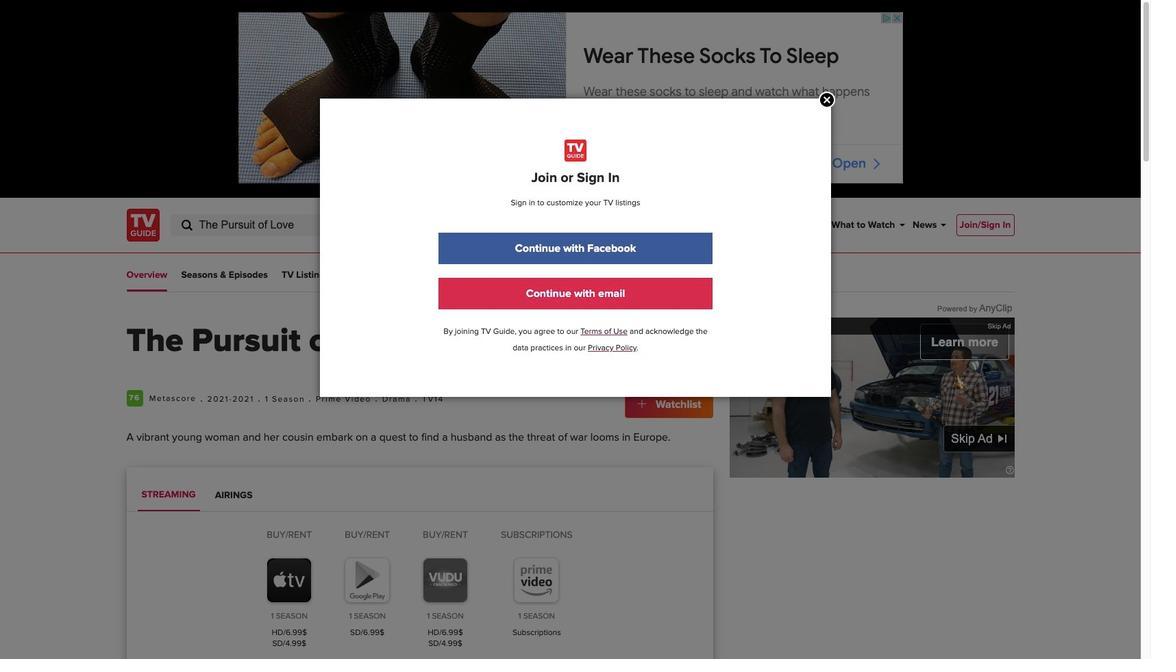 Task type: vqa. For each thing, say whether or not it's contained in the screenshot.
'menu bar'
yes



Task type: locate. For each thing, give the bounding box(es) containing it.
video player region
[[729, 318, 1014, 478]]

advertisement element
[[238, 12, 903, 184]]

menu bar
[[681, 198, 945, 253]]



